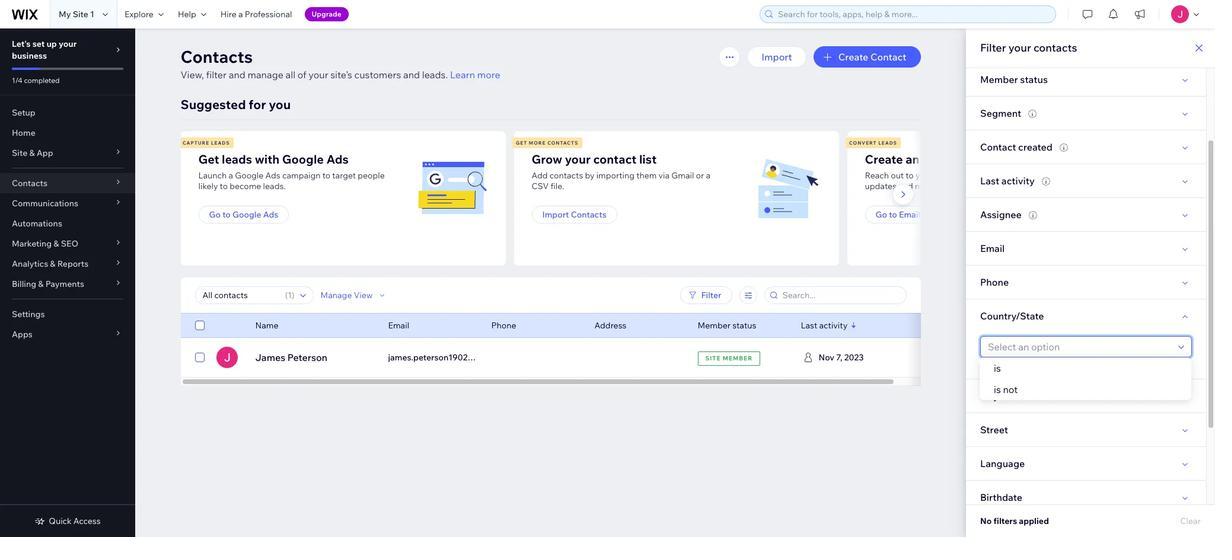 Task type: vqa. For each thing, say whether or not it's contained in the screenshot.
CATEGORIES at the top of page
no



Task type: locate. For each thing, give the bounding box(es) containing it.
2 horizontal spatial site
[[705, 354, 721, 362]]

and right "filter"
[[229, 69, 245, 81]]

google inside button
[[232, 209, 261, 220]]

contacts
[[548, 140, 578, 146]]

is for is
[[994, 362, 1001, 374]]

learn more button
[[450, 68, 500, 82]]

& left app
[[29, 148, 35, 158]]

0 horizontal spatial and
[[229, 69, 245, 81]]

leads for get
[[211, 140, 230, 146]]

last down search... field
[[801, 320, 817, 331]]

view
[[354, 290, 373, 301], [838, 352, 860, 364]]

go
[[209, 209, 221, 220], [876, 209, 887, 220]]

0 vertical spatial is
[[994, 362, 1001, 374]]

1 vertical spatial leads.
[[263, 181, 286, 192]]

0 horizontal spatial leads
[[211, 140, 230, 146]]

1 horizontal spatial leads
[[878, 140, 897, 146]]

james peterson image
[[216, 347, 238, 368]]

a right or
[[706, 170, 711, 181]]

0 vertical spatial google
[[282, 152, 324, 167]]

0 horizontal spatial contacts
[[12, 178, 47, 189]]

is up is not
[[994, 362, 1001, 374]]

apps
[[12, 329, 32, 340]]

& for analytics
[[50, 259, 55, 269]]

view right manage
[[354, 290, 373, 301]]

0 vertical spatial contact
[[871, 51, 907, 63]]

0 vertical spatial status
[[1020, 74, 1048, 85]]

1 vertical spatial last
[[801, 320, 817, 331]]

1 horizontal spatial with
[[982, 170, 998, 181]]

1 vertical spatial filter
[[701, 290, 722, 301]]

0 vertical spatial ads
[[327, 152, 349, 167]]

1 vertical spatial member status
[[698, 320, 756, 331]]

you
[[269, 97, 291, 112]]

1 horizontal spatial leads.
[[422, 69, 448, 81]]

to right likely
[[220, 181, 228, 192]]

status down filter your contacts
[[1020, 74, 1048, 85]]

leads. left learn
[[422, 69, 448, 81]]

go down updates
[[876, 209, 887, 220]]

create contact button
[[814, 46, 921, 68]]

2 horizontal spatial and
[[899, 181, 913, 192]]

a right hire
[[238, 9, 243, 20]]

import inside button
[[542, 209, 569, 220]]

0 horizontal spatial with
[[255, 152, 280, 167]]

create inside create an email campaign reach out to your subscribers with newsletters, updates and more.
[[865, 152, 903, 167]]

1 vertical spatial site
[[12, 148, 27, 158]]

1 vertical spatial contacts
[[550, 170, 583, 181]]

contact down segment
[[980, 141, 1016, 153]]

1 vertical spatial view
[[838, 352, 860, 364]]

1 vertical spatial is
[[994, 384, 1001, 396]]

0 horizontal spatial campaign
[[282, 170, 321, 181]]

my site 1
[[59, 9, 94, 20]]

0 horizontal spatial activity
[[819, 320, 848, 331]]

0 vertical spatial create
[[839, 51, 869, 63]]

(
[[285, 290, 288, 301]]

1 right my
[[90, 9, 94, 20]]

0 horizontal spatial contact
[[871, 51, 907, 63]]

country/state
[[980, 310, 1044, 322]]

contacts inside contacts view, filter and manage all of your site's customers and leads. learn more
[[181, 46, 253, 67]]

quick access button
[[35, 516, 101, 527]]

1 horizontal spatial contacts
[[1034, 41, 1077, 55]]

2 vertical spatial ads
[[263, 209, 278, 220]]

import
[[762, 51, 792, 63], [542, 209, 569, 220]]

2 leads from the left
[[878, 140, 897, 146]]

and inside create an email campaign reach out to your subscribers with newsletters, updates and more.
[[899, 181, 913, 192]]

1 vertical spatial with
[[982, 170, 998, 181]]

more
[[477, 69, 500, 81]]

go to email marketing button
[[865, 206, 973, 224]]

1 vertical spatial ads
[[265, 170, 280, 181]]

view right nov
[[838, 352, 860, 364]]

2 horizontal spatial contacts
[[571, 209, 607, 220]]

1 horizontal spatial phone
[[980, 276, 1009, 288]]

1 horizontal spatial marketing
[[922, 209, 962, 220]]

completed
[[24, 76, 60, 85]]

activity down contact created
[[1002, 175, 1035, 187]]

is left not
[[994, 384, 1001, 396]]

sidebar element
[[0, 28, 135, 537]]

with inside create an email campaign reach out to your subscribers with newsletters, updates and more.
[[982, 170, 998, 181]]

2 vertical spatial email
[[388, 320, 409, 331]]

Unsaved view field
[[199, 287, 282, 304]]

grow your contact list add contacts by importing them via gmail or a csv file.
[[532, 152, 711, 192]]

and
[[229, 69, 245, 81], [403, 69, 420, 81], [899, 181, 913, 192]]

with right subscribers
[[982, 170, 998, 181]]

member status
[[980, 74, 1048, 85], [698, 320, 756, 331]]

0 horizontal spatial email
[[388, 320, 409, 331]]

your inside create an email campaign reach out to your subscribers with newsletters, updates and more.
[[916, 170, 933, 181]]

1 horizontal spatial campaign
[[956, 152, 1011, 167]]

1 horizontal spatial filter
[[980, 41, 1006, 55]]

for
[[249, 97, 266, 112]]

1 vertical spatial activity
[[819, 320, 848, 331]]

2 is from the top
[[994, 384, 1001, 396]]

& left seo
[[54, 238, 59, 249]]

campaign
[[956, 152, 1011, 167], [282, 170, 321, 181]]

1/4
[[12, 76, 22, 85]]

contacts up "filter"
[[181, 46, 253, 67]]

last activity up the assignee
[[980, 175, 1035, 187]]

1 horizontal spatial last activity
[[980, 175, 1035, 187]]

0 horizontal spatial phone
[[491, 320, 516, 331]]

last right subscribers
[[980, 175, 1000, 187]]

1 horizontal spatial 1
[[288, 290, 292, 301]]

status up site member
[[733, 320, 756, 331]]

2 vertical spatial site
[[705, 354, 721, 362]]

1 horizontal spatial activity
[[1002, 175, 1035, 187]]

get leads with google ads launch a google ads campaign to target people likely to become leads.
[[198, 152, 385, 192]]

last activity up nov
[[801, 320, 848, 331]]

0 vertical spatial marketing
[[922, 209, 962, 220]]

segment
[[980, 107, 1022, 119]]

ads
[[327, 152, 349, 167], [265, 170, 280, 181], [263, 209, 278, 220]]

import contacts
[[542, 209, 607, 220]]

1 vertical spatial import
[[542, 209, 569, 220]]

0 vertical spatial campaign
[[956, 152, 1011, 167]]

create
[[839, 51, 869, 63], [865, 152, 903, 167]]

None checkbox
[[195, 318, 204, 333], [195, 351, 204, 365], [195, 318, 204, 333], [195, 351, 204, 365]]

not
[[1003, 384, 1018, 396]]

contacts inside button
[[571, 209, 607, 220]]

marketing & seo button
[[0, 234, 135, 254]]

ads down get leads with google ads launch a google ads campaign to target people likely to become leads.
[[263, 209, 278, 220]]

1 left manage
[[288, 290, 292, 301]]

street
[[980, 424, 1008, 436]]

1 horizontal spatial member status
[[980, 74, 1048, 85]]

to down updates
[[889, 209, 897, 220]]

communications
[[12, 198, 78, 209]]

& for site
[[29, 148, 35, 158]]

1 vertical spatial contact
[[980, 141, 1016, 153]]

leads
[[222, 152, 252, 167]]

activity down search... field
[[819, 320, 848, 331]]

nov 7, 2023
[[819, 352, 864, 363]]

add
[[532, 170, 548, 181]]

campaign up subscribers
[[956, 152, 1011, 167]]

email
[[922, 152, 953, 167]]

1 horizontal spatial go
[[876, 209, 887, 220]]

0 vertical spatial contacts
[[181, 46, 253, 67]]

go down likely
[[209, 209, 221, 220]]

2 vertical spatial google
[[232, 209, 261, 220]]

0 horizontal spatial marketing
[[12, 238, 52, 249]]

import inside button
[[762, 51, 792, 63]]

go inside button
[[876, 209, 887, 220]]

marketing up analytics
[[12, 238, 52, 249]]

0 vertical spatial email
[[899, 209, 921, 220]]

a
[[238, 9, 243, 20], [229, 170, 233, 181], [706, 170, 711, 181]]

list box
[[980, 358, 1192, 400]]

likely
[[198, 181, 218, 192]]

0 vertical spatial member status
[[980, 74, 1048, 85]]

2 horizontal spatial email
[[980, 243, 1005, 254]]

& right billing
[[38, 279, 44, 289]]

contacts
[[1034, 41, 1077, 55], [550, 170, 583, 181]]

ads up 'target'
[[327, 152, 349, 167]]

your inside let's set up your business
[[59, 39, 77, 49]]

is not
[[994, 384, 1018, 396]]

create for contact
[[839, 51, 869, 63]]

0 horizontal spatial last activity
[[801, 320, 848, 331]]

importing
[[596, 170, 635, 181]]

with
[[255, 152, 280, 167], [982, 170, 998, 181]]

manage view button
[[321, 290, 387, 301]]

member status up site member
[[698, 320, 756, 331]]

filter inside 'button'
[[701, 290, 722, 301]]

marketing inside popup button
[[12, 238, 52, 249]]

leads for create
[[878, 140, 897, 146]]

file.
[[551, 181, 564, 192]]

1 vertical spatial google
[[235, 170, 264, 181]]

1 vertical spatial marketing
[[12, 238, 52, 249]]

more.
[[915, 181, 937, 192]]

set
[[32, 39, 45, 49]]

Search for tools, apps, help & more... field
[[775, 6, 1052, 23]]

suggested for you
[[181, 97, 291, 112]]

filter
[[980, 41, 1006, 55], [701, 290, 722, 301]]

1 leads from the left
[[211, 140, 230, 146]]

contacts
[[181, 46, 253, 67], [12, 178, 47, 189], [571, 209, 607, 220]]

is for is not
[[994, 384, 1001, 396]]

leads. right become
[[263, 181, 286, 192]]

1 horizontal spatial status
[[1020, 74, 1048, 85]]

0 vertical spatial activity
[[1002, 175, 1035, 187]]

people
[[358, 170, 385, 181]]

0 horizontal spatial member status
[[698, 320, 756, 331]]

last
[[980, 175, 1000, 187], [801, 320, 817, 331]]

leads up get
[[211, 140, 230, 146]]

0 vertical spatial filter
[[980, 41, 1006, 55]]

google
[[282, 152, 324, 167], [235, 170, 264, 181], [232, 209, 261, 220]]

0 vertical spatial leads.
[[422, 69, 448, 81]]

setup link
[[0, 103, 135, 123]]

settings
[[12, 309, 45, 320]]

billing
[[12, 279, 36, 289]]

list box containing is
[[980, 358, 1192, 400]]

to right out on the right of the page
[[906, 170, 914, 181]]

0 horizontal spatial 1
[[90, 9, 94, 20]]

0 horizontal spatial import
[[542, 209, 569, 220]]

to down become
[[222, 209, 231, 220]]

go inside button
[[209, 209, 221, 220]]

0 horizontal spatial a
[[229, 170, 233, 181]]

last activity
[[980, 175, 1035, 187], [801, 320, 848, 331]]

campaign left 'target'
[[282, 170, 321, 181]]

to inside button
[[222, 209, 231, 220]]

& left the reports
[[50, 259, 55, 269]]

0 horizontal spatial status
[[733, 320, 756, 331]]

0 vertical spatial import
[[762, 51, 792, 63]]

your inside contacts view, filter and manage all of your site's customers and leads. learn more
[[309, 69, 328, 81]]

phone
[[980, 276, 1009, 288], [491, 320, 516, 331]]

0 vertical spatial with
[[255, 152, 280, 167]]

1 vertical spatial contacts
[[12, 178, 47, 189]]

1 horizontal spatial email
[[899, 209, 921, 220]]

to
[[322, 170, 330, 181], [906, 170, 914, 181], [220, 181, 228, 192], [222, 209, 231, 220], [889, 209, 897, 220]]

leads right convert
[[878, 140, 897, 146]]

contacts up the communications
[[12, 178, 47, 189]]

0 vertical spatial site
[[73, 9, 88, 20]]

site for site & app
[[12, 148, 27, 158]]

1 is from the top
[[994, 362, 1001, 374]]

and right customers
[[403, 69, 420, 81]]

& for billing
[[38, 279, 44, 289]]

activity
[[1002, 175, 1035, 187], [819, 320, 848, 331]]

filter
[[206, 69, 227, 81]]

ads right become
[[265, 170, 280, 181]]

your
[[59, 39, 77, 49], [1009, 41, 1031, 55], [309, 69, 328, 81], [565, 152, 591, 167], [916, 170, 933, 181]]

a down leads
[[229, 170, 233, 181]]

capture
[[183, 140, 209, 146]]

contact
[[871, 51, 907, 63], [980, 141, 1016, 153]]

marketing down 'more.'
[[922, 209, 962, 220]]

with right leads
[[255, 152, 280, 167]]

1 horizontal spatial import
[[762, 51, 792, 63]]

member status down filter your contacts
[[980, 74, 1048, 85]]

0 horizontal spatial site
[[12, 148, 27, 158]]

2 horizontal spatial a
[[706, 170, 711, 181]]

1 horizontal spatial a
[[238, 9, 243, 20]]

james peterson
[[255, 352, 327, 364]]

no filters applied
[[980, 516, 1049, 527]]

contact down search for tools, apps, help & more... field
[[871, 51, 907, 63]]

0 vertical spatial view
[[354, 290, 373, 301]]

customers
[[354, 69, 401, 81]]

0 horizontal spatial filter
[[701, 290, 722, 301]]

1 go from the left
[[209, 209, 221, 220]]

1 horizontal spatial contacts
[[181, 46, 253, 67]]

upgrade button
[[305, 7, 349, 21]]

0 vertical spatial contacts
[[1034, 41, 1077, 55]]

automations link
[[0, 214, 135, 234]]

0 horizontal spatial leads.
[[263, 181, 286, 192]]

email
[[899, 209, 921, 220], [980, 243, 1005, 254], [388, 320, 409, 331]]

contacts for contacts
[[12, 178, 47, 189]]

them
[[636, 170, 657, 181]]

1 horizontal spatial last
[[980, 175, 1000, 187]]

and left 'more.'
[[899, 181, 913, 192]]

1 horizontal spatial and
[[403, 69, 420, 81]]

campaign inside create an email campaign reach out to your subscribers with newsletters, updates and more.
[[956, 152, 1011, 167]]

site inside popup button
[[12, 148, 27, 158]]

suggested
[[181, 97, 246, 112]]

quick access
[[49, 516, 101, 527]]

contacts inside dropdown button
[[12, 178, 47, 189]]

analytics & reports
[[12, 259, 88, 269]]

2 go from the left
[[876, 209, 887, 220]]

list
[[179, 131, 1177, 266]]

create inside button
[[839, 51, 869, 63]]

address
[[595, 320, 627, 331]]

or
[[696, 170, 704, 181]]

via
[[659, 170, 670, 181]]

contacts down by
[[571, 209, 607, 220]]

1 vertical spatial email
[[980, 243, 1005, 254]]



Task type: describe. For each thing, give the bounding box(es) containing it.
create for an
[[865, 152, 903, 167]]

applied
[[1019, 516, 1049, 527]]

leads. inside contacts view, filter and manage all of your site's customers and leads. learn more
[[422, 69, 448, 81]]

contact created
[[980, 141, 1053, 153]]

leads. inside get leads with google ads launch a google ads campaign to target people likely to become leads.
[[263, 181, 286, 192]]

a inside grow your contact list add contacts by importing them via gmail or a csv file.
[[706, 170, 711, 181]]

newsletters,
[[1000, 170, 1047, 181]]

created
[[1018, 141, 1053, 153]]

import button
[[747, 46, 806, 68]]

more
[[529, 140, 546, 146]]

)
[[292, 290, 294, 301]]

view,
[[181, 69, 204, 81]]

1 horizontal spatial site
[[73, 9, 88, 20]]

james.peterson1902@gmail.com
[[388, 352, 516, 363]]

james
[[255, 352, 285, 364]]

1 vertical spatial 1
[[288, 290, 292, 301]]

updates
[[865, 181, 897, 192]]

settings link
[[0, 304, 135, 324]]

site for site member
[[705, 354, 721, 362]]

0 vertical spatial last activity
[[980, 175, 1035, 187]]

contacts for contacts view, filter and manage all of your site's customers and leads. learn more
[[181, 46, 253, 67]]

reports
[[57, 259, 88, 269]]

filter for filter your contacts
[[980, 41, 1006, 55]]

marketing inside go to email marketing button
[[922, 209, 962, 220]]

let's
[[12, 39, 31, 49]]

home link
[[0, 123, 135, 143]]

peterson
[[288, 352, 327, 364]]

1 vertical spatial phone
[[491, 320, 516, 331]]

0 vertical spatial member
[[980, 74, 1018, 85]]

a inside get leads with google ads launch a google ads campaign to target people likely to become leads.
[[229, 170, 233, 181]]

explore
[[125, 9, 154, 20]]

manage
[[321, 290, 352, 301]]

0 vertical spatial last
[[980, 175, 1000, 187]]

1/4 completed
[[12, 76, 60, 85]]

site & app button
[[0, 143, 135, 163]]

list containing get leads with google ads
[[179, 131, 1177, 266]]

subscribers
[[935, 170, 980, 181]]

marketing & seo
[[12, 238, 78, 249]]

0 vertical spatial phone
[[980, 276, 1009, 288]]

home
[[12, 128, 35, 138]]

help
[[178, 9, 196, 20]]

city
[[980, 390, 999, 402]]

quick
[[49, 516, 72, 527]]

ads inside go to google ads button
[[263, 209, 278, 220]]

app
[[37, 148, 53, 158]]

business
[[12, 50, 47, 61]]

seo
[[61, 238, 78, 249]]

import contacts button
[[532, 206, 617, 224]]

1 vertical spatial status
[[733, 320, 756, 331]]

analytics
[[12, 259, 48, 269]]

contact inside button
[[871, 51, 907, 63]]

1 vertical spatial last activity
[[801, 320, 848, 331]]

Select an option field
[[985, 337, 1175, 357]]

to left 'target'
[[322, 170, 330, 181]]

let's set up your business
[[12, 39, 77, 61]]

language
[[980, 458, 1025, 470]]

hire a professional link
[[213, 0, 299, 28]]

launch
[[198, 170, 227, 181]]

Search... field
[[779, 287, 902, 304]]

go for create
[[876, 209, 887, 220]]

an
[[906, 152, 920, 167]]

0 horizontal spatial view
[[354, 290, 373, 301]]

site's
[[331, 69, 352, 81]]

campaign inside get leads with google ads launch a google ads campaign to target people likely to become leads.
[[282, 170, 321, 181]]

1 horizontal spatial view
[[838, 352, 860, 364]]

get
[[516, 140, 527, 146]]

grow
[[532, 152, 562, 167]]

get
[[198, 152, 219, 167]]

2 vertical spatial member
[[723, 354, 753, 362]]

to inside button
[[889, 209, 897, 220]]

create contact
[[839, 51, 907, 63]]

get more contacts
[[516, 140, 578, 146]]

automations
[[12, 218, 62, 229]]

7,
[[836, 352, 843, 363]]

csv
[[532, 181, 549, 192]]

contact
[[593, 152, 637, 167]]

1 vertical spatial member
[[698, 320, 731, 331]]

billing & payments button
[[0, 274, 135, 294]]

0 horizontal spatial last
[[801, 320, 817, 331]]

go to email marketing
[[876, 209, 962, 220]]

name
[[255, 320, 278, 331]]

contacts view, filter and manage all of your site's customers and leads. learn more
[[181, 46, 500, 81]]

out
[[891, 170, 904, 181]]

2023
[[844, 352, 864, 363]]

assignee
[[980, 209, 1022, 221]]

with inside get leads with google ads launch a google ads campaign to target people likely to become leads.
[[255, 152, 280, 167]]

hire
[[220, 9, 237, 20]]

view link
[[824, 347, 875, 368]]

import for import
[[762, 51, 792, 63]]

create an email campaign reach out to your subscribers with newsletters, updates and more.
[[865, 152, 1047, 192]]

to inside create an email campaign reach out to your subscribers with newsletters, updates and more.
[[906, 170, 914, 181]]

go for get
[[209, 209, 221, 220]]

1 horizontal spatial contact
[[980, 141, 1016, 153]]

import for import contacts
[[542, 209, 569, 220]]

0 vertical spatial 1
[[90, 9, 94, 20]]

hire a professional
[[220, 9, 292, 20]]

& for marketing
[[54, 238, 59, 249]]

my
[[59, 9, 71, 20]]

( 1 )
[[285, 290, 294, 301]]

all
[[286, 69, 295, 81]]

list
[[639, 152, 657, 167]]

help button
[[171, 0, 213, 28]]

your inside grow your contact list add contacts by importing them via gmail or a csv file.
[[565, 152, 591, 167]]

site member
[[705, 354, 753, 362]]

manage view
[[321, 290, 373, 301]]

target
[[332, 170, 356, 181]]

email inside button
[[899, 209, 921, 220]]

become
[[230, 181, 261, 192]]

no
[[980, 516, 992, 527]]

contacts button
[[0, 173, 135, 193]]

filter for filter
[[701, 290, 722, 301]]

billing & payments
[[12, 279, 84, 289]]

go to google ads button
[[198, 206, 289, 224]]

contacts inside grow your contact list add contacts by importing them via gmail or a csv file.
[[550, 170, 583, 181]]

setup
[[12, 107, 35, 118]]

reach
[[865, 170, 889, 181]]

manage
[[248, 69, 283, 81]]

gmail
[[672, 170, 694, 181]]



